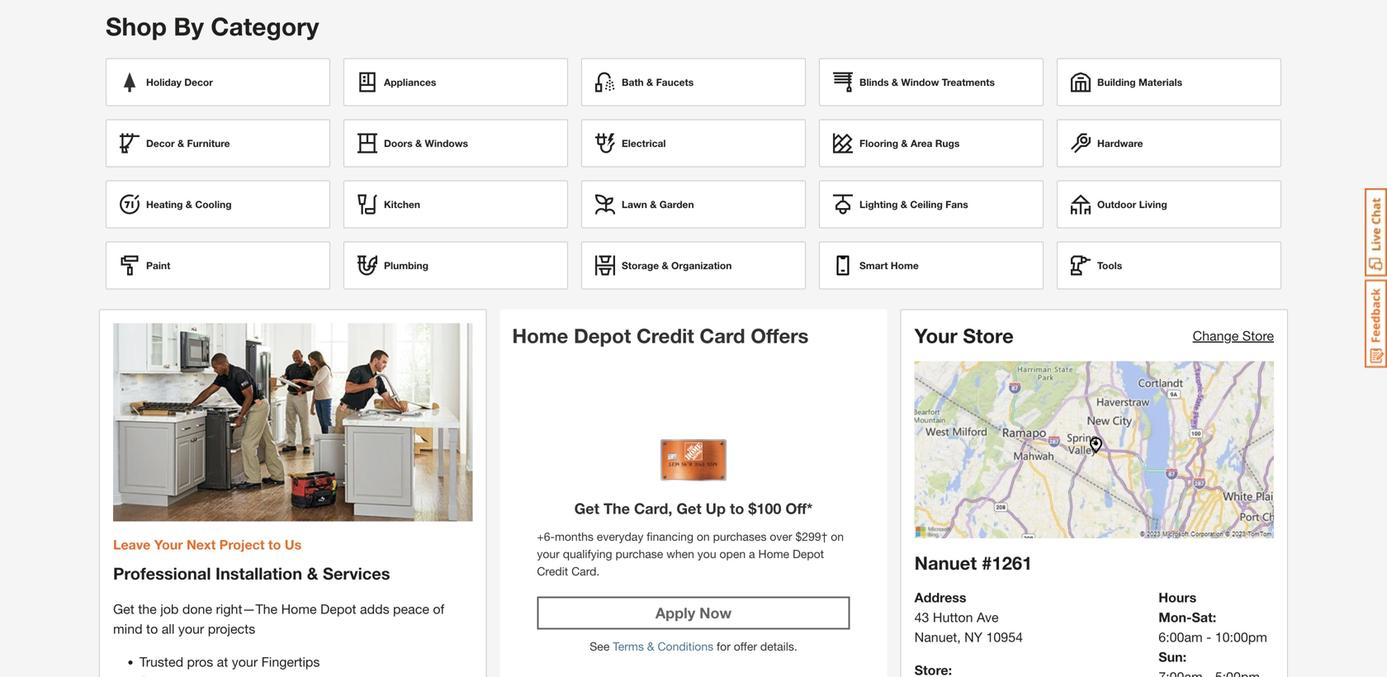 Task type: describe. For each thing, give the bounding box(es) containing it.
by
[[174, 12, 204, 41]]

plumbing
[[384, 260, 429, 271]]

get for get the job done right—the home depot adds peace of mind     to all your projects
[[113, 601, 134, 617]]

live chat image
[[1365, 188, 1388, 277]]

fingertips
[[261, 654, 320, 670]]

+6-
[[537, 530, 555, 543]]

depot inside get the job done right—the home depot adds peace of mind     to all your projects
[[320, 601, 356, 617]]

cooling
[[195, 199, 232, 210]]

windows
[[425, 138, 468, 149]]

treatments
[[942, 76, 995, 88]]

hours mon-sat: 6:00am - 10:00pm sun:
[[1159, 590, 1268, 665]]

outdoor living link
[[1057, 180, 1282, 228]]

shop by category
[[106, 12, 319, 41]]

$299†
[[796, 530, 828, 543]]

adds
[[360, 601, 390, 617]]

when
[[667, 547, 695, 561]]

over
[[770, 530, 793, 543]]

doors & windows
[[384, 138, 468, 149]]

your store
[[915, 324, 1014, 347]]

depot inside +6-months everyday financing on purchases over $299† on your qualifying purchase when you open a home depot credit card.
[[793, 547, 824, 561]]

blinds & window treatments
[[860, 76, 995, 88]]

building materials link
[[1057, 58, 1282, 106]]

faucets
[[656, 76, 694, 88]]

store for change store
[[1243, 328, 1274, 344]]

& for lighting
[[901, 199, 908, 210]]

0 horizontal spatial decor
[[146, 138, 175, 149]]

building materials
[[1098, 76, 1183, 88]]

next
[[187, 537, 216, 553]]

fans
[[946, 199, 969, 210]]

storage
[[622, 260, 659, 271]]

1 on from the left
[[697, 530, 710, 543]]

mon-
[[1159, 609, 1192, 625]]

ave
[[977, 609, 999, 625]]

43
[[915, 609, 930, 625]]

see terms & conditions for offer details.
[[590, 640, 798, 653]]

& for flooring
[[901, 138, 908, 149]]

& for blinds
[[892, 76, 899, 88]]

paint
[[146, 260, 170, 271]]

mind
[[113, 621, 143, 637]]

leave
[[113, 537, 151, 553]]

project
[[219, 537, 265, 553]]

off*
[[786, 500, 813, 517]]

ceiling
[[910, 199, 943, 210]]

plumbing link
[[344, 242, 568, 290]]

up
[[706, 500, 726, 517]]

1 horizontal spatial your
[[915, 324, 958, 347]]

purchase
[[616, 547, 664, 561]]

nanuet # 1261
[[915, 552, 1033, 574]]

nanuet inside address 43 hutton ave nanuet , ny 10954
[[915, 629, 957, 645]]

10954
[[987, 629, 1023, 645]]

holiday decor link
[[106, 58, 330, 106]]

& right terms
[[647, 640, 655, 653]]

done
[[182, 601, 212, 617]]

holiday decor placeholder image
[[120, 72, 140, 92]]

trusted
[[140, 654, 183, 670]]

change store link
[[1193, 328, 1274, 344]]

credit inside +6-months everyday financing on purchases over $299† on your qualifying purchase when you open a home depot credit card.
[[537, 564, 568, 578]]

category
[[211, 12, 319, 41]]

materials
[[1139, 76, 1183, 88]]

hutton
[[933, 609, 973, 625]]

kitchen link
[[344, 180, 568, 228]]

open
[[720, 547, 746, 561]]

your inside +6-months everyday financing on purchases over $299† on your qualifying purchase when you open a home depot credit card.
[[537, 547, 560, 561]]

now
[[700, 604, 732, 622]]

card
[[700, 324, 745, 347]]

furniture
[[187, 138, 230, 149]]

organization
[[672, 260, 732, 271]]

map pin image
[[1088, 438, 1105, 454]]

for
[[717, 640, 731, 653]]

details.
[[761, 640, 798, 653]]

holiday decor
[[146, 76, 213, 88]]

job
[[160, 601, 179, 617]]

sun:
[[1159, 649, 1187, 665]]

feedback link image
[[1365, 279, 1388, 368]]

& for doors
[[415, 138, 422, 149]]

window
[[901, 76, 939, 88]]

6:00am
[[1159, 629, 1203, 645]]

peace
[[393, 601, 429, 617]]

bath
[[622, 76, 644, 88]]

address
[[915, 590, 967, 605]]

tools
[[1098, 260, 1123, 271]]

1 horizontal spatial to
[[268, 537, 281, 553]]

holiday
[[146, 76, 182, 88]]

lighting & ceiling fans link
[[819, 180, 1044, 228]]

sat:
[[1192, 609, 1217, 625]]

decor & furniture
[[146, 138, 230, 149]]

ny
[[965, 629, 983, 645]]

& for storage
[[662, 260, 669, 271]]

smart home link
[[819, 242, 1044, 290]]

at
[[217, 654, 228, 670]]

1 horizontal spatial depot
[[574, 324, 631, 347]]

terms & conditions button
[[613, 638, 714, 655]]

leave your next project to us
[[113, 537, 302, 553]]



Task type: vqa. For each thing, say whether or not it's contained in the screenshot.
rightmost ')'
no



Task type: locate. For each thing, give the bounding box(es) containing it.
get inside get the job done right—the home depot adds peace of mind     to all your projects
[[113, 601, 134, 617]]

0 vertical spatial decor
[[184, 76, 213, 88]]

get
[[575, 500, 600, 517], [677, 500, 702, 517], [113, 601, 134, 617]]

depot down storage
[[574, 324, 631, 347]]

home inside get the job done right—the home depot adds peace of mind     to all your projects
[[281, 601, 317, 617]]

living
[[1140, 199, 1168, 210]]

to left the all
[[146, 621, 158, 637]]

#
[[982, 552, 992, 574]]

0 vertical spatial your
[[915, 324, 958, 347]]

0 vertical spatial depot
[[574, 324, 631, 347]]

nanuet up address
[[915, 552, 977, 574]]

to
[[730, 500, 744, 517], [268, 537, 281, 553], [146, 621, 158, 637]]

1 vertical spatial depot
[[793, 547, 824, 561]]

credit card icon image
[[661, 440, 727, 489]]

0 horizontal spatial your
[[178, 621, 204, 637]]

hardware
[[1098, 138, 1144, 149]]

shop
[[106, 12, 167, 41]]

hardware link
[[1057, 119, 1282, 167]]

smart home
[[860, 260, 919, 271]]

garden
[[660, 199, 694, 210]]

0 horizontal spatial on
[[697, 530, 710, 543]]

offer
[[734, 640, 757, 653]]

decor right holiday
[[184, 76, 213, 88]]

bath & faucets link
[[581, 58, 806, 106]]

address 43 hutton ave nanuet , ny 10954
[[915, 590, 1023, 645]]

-
[[1207, 629, 1212, 645]]

& right blinds
[[892, 76, 899, 88]]

2 vertical spatial to
[[146, 621, 158, 637]]

1 vertical spatial decor
[[146, 138, 175, 149]]

$100
[[749, 500, 782, 517]]

& for decor
[[178, 138, 184, 149]]

your down +6-
[[537, 547, 560, 561]]

credit left the card.
[[537, 564, 568, 578]]

get left up
[[677, 500, 702, 517]]

financing
[[647, 530, 694, 543]]

0 horizontal spatial store
[[963, 324, 1014, 347]]

electrical
[[622, 138, 666, 149]]

you
[[698, 547, 717, 561]]

1 horizontal spatial store
[[1243, 328, 1274, 344]]

right—the
[[216, 601, 278, 617]]

qualifying
[[563, 547, 613, 561]]

,
[[957, 629, 961, 645]]

store for your store
[[963, 324, 1014, 347]]

flooring
[[860, 138, 899, 149]]

&
[[647, 76, 654, 88], [892, 76, 899, 88], [178, 138, 184, 149], [415, 138, 422, 149], [901, 138, 908, 149], [186, 199, 192, 210], [650, 199, 657, 210], [901, 199, 908, 210], [662, 260, 669, 271], [307, 564, 318, 584], [647, 640, 655, 653]]

on right $299†
[[831, 530, 844, 543]]

& for lawn
[[650, 199, 657, 210]]

credit left the card on the right of page
[[637, 324, 694, 347]]

1 vertical spatial nanuet
[[915, 629, 957, 645]]

1 vertical spatial your
[[154, 537, 183, 553]]

projects
[[208, 621, 255, 637]]

the
[[138, 601, 157, 617]]

appliances
[[384, 76, 436, 88]]

lawn & garden link
[[581, 180, 806, 228]]

2 vertical spatial your
[[232, 654, 258, 670]]

decor & furniture link
[[106, 119, 330, 167]]

0 horizontal spatial your
[[154, 537, 183, 553]]

& right lawn at the left top of page
[[650, 199, 657, 210]]

outdoor
[[1098, 199, 1137, 210]]

card,
[[634, 500, 673, 517]]

your down the done
[[178, 621, 204, 637]]

your inside get the job done right—the home depot adds peace of mind     to all your projects
[[178, 621, 204, 637]]

depot down $299†
[[793, 547, 824, 561]]

change store
[[1193, 328, 1274, 344]]

professional installation & services
[[113, 564, 390, 584]]

paint link
[[106, 242, 330, 290]]

1 horizontal spatial your
[[232, 654, 258, 670]]

your up professional
[[154, 537, 183, 553]]

heating & cooling
[[146, 199, 232, 210]]

nanuet down 43
[[915, 629, 957, 645]]

electrical link
[[581, 119, 806, 167]]

2 nanuet from the top
[[915, 629, 957, 645]]

purchases
[[713, 530, 767, 543]]

lighting & ceiling fans
[[860, 199, 969, 210]]

your
[[915, 324, 958, 347], [154, 537, 183, 553]]

doors & windows link
[[344, 119, 568, 167]]

0 vertical spatial to
[[730, 500, 744, 517]]

a
[[749, 547, 755, 561]]

to inside get the job done right—the home depot adds peace of mind     to all your projects
[[146, 621, 158, 637]]

on up you
[[697, 530, 710, 543]]

1 horizontal spatial credit
[[637, 324, 694, 347]]

& left furniture
[[178, 138, 184, 149]]

credit
[[637, 324, 694, 347], [537, 564, 568, 578]]

2 on from the left
[[831, 530, 844, 543]]

get left the
[[575, 500, 600, 517]]

us
[[285, 537, 302, 553]]

to right up
[[730, 500, 744, 517]]

services
[[323, 564, 390, 584]]

0 horizontal spatial depot
[[320, 601, 356, 617]]

professional
[[113, 564, 211, 584]]

1 horizontal spatial get
[[575, 500, 600, 517]]

trusted pros at your fingertips
[[140, 654, 320, 670]]

get up mind
[[113, 601, 134, 617]]

& right doors
[[415, 138, 422, 149]]

flooring & area rugs
[[860, 138, 960, 149]]

storage & organization
[[622, 260, 732, 271]]

blinds
[[860, 76, 889, 88]]

& right storage
[[662, 260, 669, 271]]

0 vertical spatial nanuet
[[915, 552, 977, 574]]

lighting
[[860, 199, 898, 210]]

appliances link
[[344, 58, 568, 106]]

your right the at
[[232, 654, 258, 670]]

get for get the card, get up to $100 off*
[[575, 500, 600, 517]]

the
[[604, 500, 630, 517]]

& for bath
[[647, 76, 654, 88]]

1 vertical spatial your
[[178, 621, 204, 637]]

& left ceiling on the right of page
[[901, 199, 908, 210]]

to left the us
[[268, 537, 281, 553]]

+6-months everyday financing on purchases over $299† on your qualifying purchase when you open a home depot credit card.
[[537, 530, 844, 578]]

home inside +6-months everyday financing on purchases over $299† on your qualifying purchase when you open a home depot credit card.
[[759, 547, 790, 561]]

0 horizontal spatial to
[[146, 621, 158, 637]]

1 horizontal spatial decor
[[184, 76, 213, 88]]

0 horizontal spatial get
[[113, 601, 134, 617]]

0 vertical spatial your
[[537, 547, 560, 561]]

decor inside 'link'
[[184, 76, 213, 88]]

& left services
[[307, 564, 318, 584]]

0 vertical spatial credit
[[637, 324, 694, 347]]

on
[[697, 530, 710, 543], [831, 530, 844, 543]]

get the job done right—the home depot adds peace of mind     to all your projects
[[113, 601, 445, 637]]

bath & faucets
[[622, 76, 694, 88]]

2 horizontal spatial your
[[537, 547, 560, 561]]

2 vertical spatial depot
[[320, 601, 356, 617]]

2 horizontal spatial depot
[[793, 547, 824, 561]]

outdoor living
[[1098, 199, 1168, 210]]

nanuet
[[915, 552, 977, 574], [915, 629, 957, 645]]

2 horizontal spatial get
[[677, 500, 702, 517]]

decor
[[184, 76, 213, 88], [146, 138, 175, 149]]

your
[[537, 547, 560, 561], [178, 621, 204, 637], [232, 654, 258, 670]]

home depot credit card offers
[[512, 324, 809, 347]]

home
[[891, 260, 919, 271], [512, 324, 569, 347], [759, 547, 790, 561], [281, 601, 317, 617]]

see
[[590, 640, 610, 653]]

doors
[[384, 138, 413, 149]]

decor left furniture
[[146, 138, 175, 149]]

2 horizontal spatial to
[[730, 500, 744, 517]]

& right bath
[[647, 76, 654, 88]]

storage & organization link
[[581, 242, 806, 290]]

map preview image
[[915, 361, 1274, 538]]

1 vertical spatial credit
[[537, 564, 568, 578]]

apply now link
[[537, 597, 850, 630]]

all
[[162, 621, 175, 637]]

0 horizontal spatial credit
[[537, 564, 568, 578]]

your down smart home link
[[915, 324, 958, 347]]

months
[[555, 530, 594, 543]]

offers
[[751, 324, 809, 347]]

& left cooling
[[186, 199, 192, 210]]

& for heating
[[186, 199, 192, 210]]

smart home placeholder image
[[833, 256, 853, 275]]

lawn
[[622, 199, 647, 210]]

1 nanuet from the top
[[915, 552, 977, 574]]

& left the area
[[901, 138, 908, 149]]

apply now
[[656, 604, 732, 622]]

1 horizontal spatial on
[[831, 530, 844, 543]]

depot left adds
[[320, 601, 356, 617]]

1 vertical spatial to
[[268, 537, 281, 553]]



